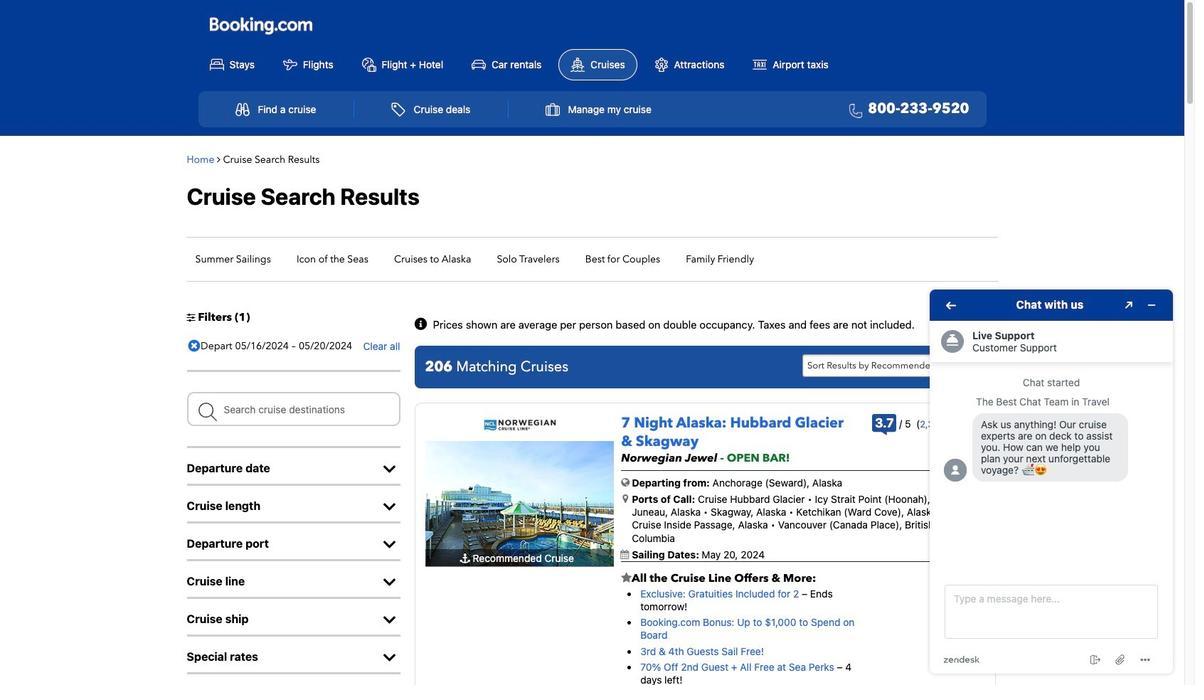 Task type: describe. For each thing, give the bounding box(es) containing it.
2 chevron down image from the top
[[379, 651, 400, 666]]

angle right image
[[217, 154, 221, 164]]

booking.com home image
[[210, 16, 312, 35]]

globe image
[[622, 478, 630, 488]]

3 chevron down image from the top
[[379, 576, 400, 590]]

prices shown are average per person based on double occupancy. taxes and fees are not included. element
[[433, 319, 915, 330]]

norwegian cruise line image
[[484, 419, 557, 431]]

star image
[[622, 572, 632, 584]]

4 chevron down image from the top
[[379, 614, 400, 628]]



Task type: vqa. For each thing, say whether or not it's contained in the screenshot.
PERFECT
no



Task type: locate. For each thing, give the bounding box(es) containing it.
0 vertical spatial chevron down image
[[379, 538, 400, 552]]

None field
[[187, 392, 400, 426]]

2 chevron down image from the top
[[379, 500, 400, 515]]

Search cruise destinations text field
[[187, 392, 400, 426]]

map marker image
[[623, 494, 629, 504]]

chevron down image
[[379, 463, 400, 477], [379, 500, 400, 515], [379, 576, 400, 590], [379, 614, 400, 628]]

travel menu navigation
[[198, 91, 987, 127]]

calendar image
[[621, 550, 629, 559]]

anchor image
[[460, 554, 470, 563]]

1 vertical spatial chevron down image
[[379, 651, 400, 666]]

norwegian jewel image
[[426, 442, 614, 567]]

times circle image
[[185, 336, 204, 357]]

1 chevron down image from the top
[[379, 538, 400, 552]]

chevron down image
[[379, 538, 400, 552], [379, 651, 400, 666]]

main content
[[180, 143, 1005, 685]]

1 chevron down image from the top
[[379, 463, 400, 477]]

sliders image
[[187, 313, 195, 323]]

info label image
[[415, 318, 430, 332]]



